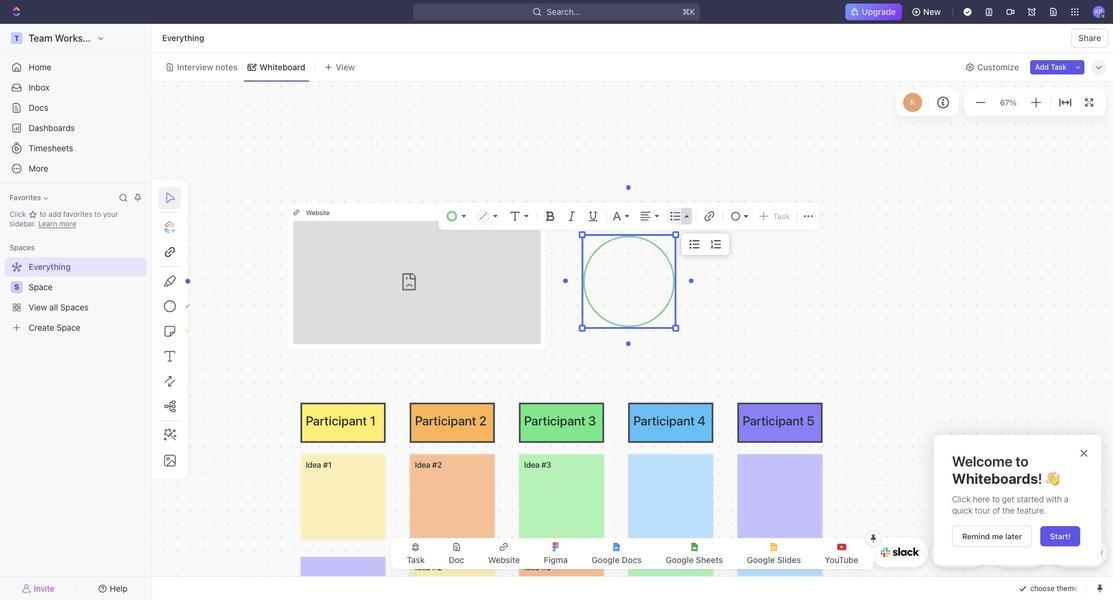 Task type: vqa. For each thing, say whether or not it's contained in the screenshot.
the leftmost the Everything
yes



Task type: locate. For each thing, give the bounding box(es) containing it.
figma button
[[534, 542, 577, 566]]

to
[[40, 210, 46, 219], [94, 210, 101, 219], [1016, 453, 1029, 470], [992, 494, 1000, 504]]

×
[[1080, 444, 1088, 461]]

dialog
[[934, 435, 1101, 565]]

google slides
[[747, 555, 801, 565]]

docs
[[29, 103, 48, 113], [622, 555, 642, 565]]

later
[[1005, 532, 1022, 541]]

add task button
[[1030, 60, 1071, 74]]

everything inside tree
[[29, 262, 71, 272]]

tree containing everything
[[5, 258, 147, 337]]

customize button
[[962, 59, 1023, 75]]

spaces down 'sidebar.'
[[10, 243, 35, 252]]

your
[[103, 210, 118, 219]]

website
[[306, 209, 330, 216], [488, 555, 520, 565]]

everything up interview
[[162, 33, 204, 43]]

tour
[[975, 506, 990, 516]]

share
[[1078, 33, 1101, 43]]

sidebar navigation
[[0, 24, 154, 600]]

1 vertical spatial website
[[488, 555, 520, 565]]

0 vertical spatial view
[[336, 62, 355, 72]]

× button
[[1080, 444, 1088, 461]]

0 horizontal spatial view
[[29, 302, 47, 312]]

to up the whiteboards
[[1016, 453, 1029, 470]]

favorites
[[63, 210, 92, 219]]

0 vertical spatial website
[[306, 209, 330, 216]]

0 horizontal spatial click
[[10, 210, 28, 219]]

1 vertical spatial view
[[29, 302, 47, 312]]

create space
[[29, 323, 81, 333]]

add task
[[1035, 62, 1067, 71]]

0 vertical spatial everything link
[[159, 31, 207, 45]]

0 horizontal spatial google
[[592, 555, 620, 565]]

favorites button
[[5, 191, 53, 205]]

spaces up create space "link"
[[60, 302, 89, 312]]

whiteboard link
[[257, 59, 305, 75]]

kp button
[[1089, 2, 1108, 21]]

view inside view all spaces 'link'
[[29, 302, 47, 312]]

click inside sidebar navigation
[[10, 210, 28, 219]]

view inside view button
[[336, 62, 355, 72]]

google docs button
[[582, 542, 651, 566]]

task button
[[755, 208, 793, 225], [397, 542, 434, 566]]

google left slides on the bottom of the page
[[747, 555, 775, 565]]

youtube
[[825, 555, 858, 565]]

click inside click here to get started with a quick tour of the feature.
[[952, 494, 971, 504]]

to inside welcome to whiteboards ! 👋
[[1016, 453, 1029, 470]]

to left your
[[94, 210, 101, 219]]

view
[[336, 62, 355, 72], [29, 302, 47, 312]]

everything link up space "link"
[[5, 258, 144, 277]]

to up learn
[[40, 210, 46, 219]]

of
[[993, 506, 1000, 516]]

google right the figma
[[592, 555, 620, 565]]

google for google sheets
[[666, 555, 694, 565]]

click for click here to get started with a quick tour of the feature.
[[952, 494, 971, 504]]

0 horizontal spatial task
[[407, 555, 425, 565]]

2 vertical spatial task
[[407, 555, 425, 565]]

1 horizontal spatial website
[[488, 555, 520, 565]]

search...
[[547, 7, 581, 17]]

0 vertical spatial space
[[29, 282, 53, 292]]

learn
[[38, 219, 57, 228]]

google sheets button
[[656, 542, 733, 566]]

everything
[[162, 33, 204, 43], [29, 262, 71, 272]]

welcome to whiteboards ! 👋
[[952, 453, 1060, 487]]

1 vertical spatial click
[[952, 494, 971, 504]]

1 horizontal spatial view
[[336, 62, 355, 72]]

click up 'sidebar.'
[[10, 210, 28, 219]]

0 vertical spatial docs
[[29, 103, 48, 113]]

invite button
[[5, 580, 72, 597]]

2 google from the left
[[666, 555, 694, 565]]

spaces inside 'link'
[[60, 302, 89, 312]]

1 horizontal spatial everything link
[[159, 31, 207, 45]]

notes
[[215, 62, 238, 72]]

quick
[[952, 506, 973, 516]]

67% button
[[998, 95, 1019, 110]]

space right space, , element
[[29, 282, 53, 292]]

team workspace, , element
[[11, 32, 23, 44]]

everything link
[[159, 31, 207, 45], [5, 258, 144, 277]]

doc
[[449, 555, 464, 565]]

new
[[923, 7, 941, 17]]

1 vertical spatial task button
[[397, 542, 434, 566]]

dialog containing ×
[[934, 435, 1101, 565]]

learn more link
[[38, 219, 76, 228]]

1 horizontal spatial task button
[[755, 208, 793, 225]]

tree
[[5, 258, 147, 337]]

1 horizontal spatial spaces
[[60, 302, 89, 312]]

google left sheets
[[666, 555, 694, 565]]

1 horizontal spatial google
[[666, 555, 694, 565]]

task
[[1051, 62, 1067, 71], [773, 212, 790, 221], [407, 555, 425, 565]]

new button
[[907, 2, 948, 21]]

kp
[[1095, 8, 1103, 15]]

1 horizontal spatial task
[[773, 212, 790, 221]]

0 vertical spatial click
[[10, 210, 28, 219]]

67%
[[1000, 98, 1017, 107]]

sheets
[[696, 555, 723, 565]]

add
[[48, 210, 61, 219]]

whiteboard
[[260, 62, 305, 72]]

2 horizontal spatial google
[[747, 555, 775, 565]]

google docs
[[592, 555, 642, 565]]

tree inside sidebar navigation
[[5, 258, 147, 337]]

1 horizontal spatial click
[[952, 494, 971, 504]]

view all spaces
[[29, 302, 89, 312]]

help button
[[79, 580, 147, 597]]

everything link up interview
[[159, 31, 207, 45]]

click
[[10, 210, 28, 219], [952, 494, 971, 504]]

feature.
[[1017, 506, 1046, 516]]

&
[[1083, 549, 1088, 557]]

1 vertical spatial space
[[56, 323, 81, 333]]

more
[[29, 163, 48, 174]]

0 horizontal spatial everything
[[29, 262, 71, 272]]

1 vertical spatial everything
[[29, 262, 71, 272]]

google for google docs
[[592, 555, 620, 565]]

inbox
[[29, 82, 50, 92]]

view all spaces link
[[5, 298, 144, 317]]

1 vertical spatial docs
[[622, 555, 642, 565]]

3 google from the left
[[747, 555, 775, 565]]

2 horizontal spatial task
[[1051, 62, 1067, 71]]

create
[[29, 323, 54, 333]]

google inside "button"
[[666, 555, 694, 565]]

⌘k
[[682, 7, 695, 17]]

click up quick
[[952, 494, 971, 504]]

to up of
[[992, 494, 1000, 504]]

0 horizontal spatial everything link
[[5, 258, 144, 277]]

view for view
[[336, 62, 355, 72]]

1 vertical spatial spaces
[[60, 302, 89, 312]]

google
[[592, 555, 620, 565], [666, 555, 694, 565], [747, 555, 775, 565]]

space down view all spaces 'link'
[[56, 323, 81, 333]]

0 vertical spatial everything
[[162, 33, 204, 43]]

everything up all
[[29, 262, 71, 272]]

0 vertical spatial task
[[1051, 62, 1067, 71]]

1 vertical spatial everything link
[[5, 258, 144, 277]]

all
[[49, 302, 58, 312]]

0 horizontal spatial docs
[[29, 103, 48, 113]]

home link
[[5, 58, 147, 77]]

with
[[1046, 494, 1062, 504]]

dropdown menu image
[[683, 208, 691, 225]]

1 google from the left
[[592, 555, 620, 565]]

dashboards link
[[5, 119, 147, 138]]

1 horizontal spatial everything
[[162, 33, 204, 43]]

0 vertical spatial spaces
[[10, 243, 35, 252]]

space link
[[29, 278, 144, 297]]

1 horizontal spatial docs
[[622, 555, 642, 565]]

click for click
[[10, 210, 28, 219]]

0 horizontal spatial task button
[[397, 542, 434, 566]]

docs inside sidebar navigation
[[29, 103, 48, 113]]

0 horizontal spatial spaces
[[10, 243, 35, 252]]

!
[[1038, 470, 1043, 487]]



Task type: describe. For each thing, give the bounding box(es) containing it.
me
[[992, 532, 1003, 541]]

start! button
[[1041, 526, 1080, 547]]

excel & csv
[[1065, 549, 1103, 557]]

youtube button
[[815, 542, 868, 566]]

customize
[[977, 62, 1019, 72]]

t
[[14, 34, 19, 43]]

dashboards
[[29, 123, 75, 133]]

view for view all spaces
[[29, 302, 47, 312]]

google sheets
[[666, 555, 723, 565]]

whiteboards
[[952, 470, 1038, 487]]

more
[[59, 219, 76, 228]]

1 vertical spatial task
[[773, 212, 790, 221]]

figma
[[544, 555, 568, 565]]

sidebar.
[[10, 219, 36, 228]]

excel & csv link
[[1051, 538, 1107, 568]]

invite
[[34, 583, 54, 594]]

add
[[1035, 62, 1049, 71]]

help button
[[79, 580, 147, 597]]

upgrade
[[862, 7, 896, 17]]

csv
[[1090, 549, 1103, 557]]

remind
[[962, 532, 990, 541]]

remind me later button
[[952, 526, 1032, 547]]

👋
[[1046, 470, 1060, 487]]

the
[[1002, 506, 1015, 516]]

0 horizontal spatial space
[[29, 282, 53, 292]]

timesheets
[[29, 143, 73, 153]]

home
[[29, 62, 51, 72]]

team workspace
[[29, 33, 104, 44]]

start!
[[1050, 532, 1071, 541]]

everything for rightmost everything link
[[162, 33, 204, 43]]

share button
[[1071, 29, 1108, 48]]

inbox link
[[5, 78, 147, 97]]

learn more
[[38, 219, 76, 228]]

space, , element
[[11, 281, 23, 293]]

click here to get started with a quick tour of the feature.
[[952, 494, 1071, 516]]

slides
[[777, 555, 801, 565]]

google slides button
[[737, 542, 811, 566]]

view button
[[320, 53, 421, 81]]

website inside button
[[488, 555, 520, 565]]

get
[[1002, 494, 1015, 504]]

invite user image
[[22, 583, 31, 594]]

interview notes link
[[175, 59, 238, 75]]

remind me later
[[962, 532, 1022, 541]]

to add favorites to your sidebar.
[[10, 210, 118, 228]]

workspace
[[55, 33, 104, 44]]

help
[[110, 583, 128, 594]]

create space link
[[5, 318, 144, 337]]

website button
[[479, 542, 530, 566]]

view button
[[320, 59, 359, 75]]

upgrade link
[[845, 4, 902, 20]]

more button
[[5, 159, 147, 178]]

team
[[29, 33, 53, 44]]

s
[[14, 283, 19, 292]]

google for google slides
[[747, 555, 775, 565]]

excel
[[1065, 549, 1081, 557]]

k
[[910, 97, 915, 107]]

interview
[[177, 62, 213, 72]]

0 vertical spatial task button
[[755, 208, 793, 225]]

everything for everything link within the tree
[[29, 262, 71, 272]]

started
[[1017, 494, 1044, 504]]

1 horizontal spatial space
[[56, 323, 81, 333]]

timesheets link
[[5, 139, 147, 158]]

welcome
[[952, 453, 1013, 470]]

a
[[1064, 494, 1069, 504]]

interview notes
[[177, 62, 238, 72]]

0 horizontal spatial website
[[306, 209, 330, 216]]

favorites
[[10, 193, 41, 202]]

docs link
[[5, 98, 147, 117]]

docs inside button
[[622, 555, 642, 565]]

everything link inside tree
[[5, 258, 144, 277]]

here
[[973, 494, 990, 504]]

to inside click here to get started with a quick tour of the feature.
[[992, 494, 1000, 504]]



